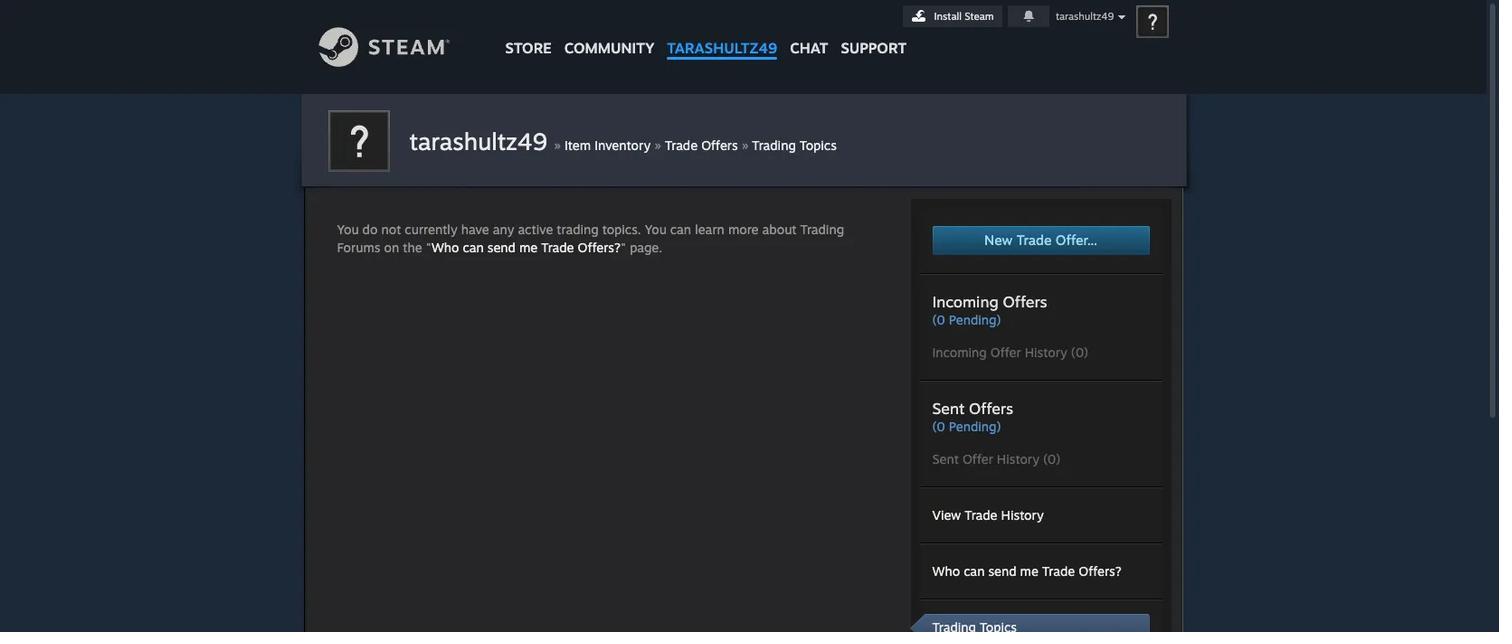 Task type: vqa. For each thing, say whether or not it's contained in the screenshot.
1st the Pending Invites link from the top
no



Task type: locate. For each thing, give the bounding box(es) containing it.
0 vertical spatial offers
[[702, 138, 738, 153]]

pending)
[[949, 312, 1001, 328], [949, 419, 1001, 434]]

trade right inventory
[[665, 138, 698, 153]]

1 " from the left
[[426, 240, 432, 255]]

sent for offers
[[933, 399, 965, 418]]

"
[[426, 240, 432, 255], [621, 240, 627, 255]]

1 sent from the top
[[933, 399, 965, 418]]

1 you from the left
[[337, 222, 359, 237]]

the
[[403, 240, 422, 255]]

sent inside sent offer history (0) link
[[933, 452, 959, 467]]

pending) up sent offer history (0)
[[949, 419, 1001, 434]]

you up page. on the top
[[645, 222, 667, 237]]

incoming offers (0 pending)
[[933, 292, 1048, 328]]

1 horizontal spatial (0)
[[1071, 345, 1089, 360]]

offer down the sent offers (0 pending)
[[963, 452, 994, 467]]

send
[[488, 240, 516, 255], [989, 564, 1017, 579]]

(0) for sent offers
[[1044, 452, 1061, 467]]

topics.
[[602, 222, 641, 237]]

offer inside sent offer history (0) link
[[963, 452, 994, 467]]

you
[[337, 222, 359, 237], [645, 222, 667, 237]]

0 horizontal spatial (0)
[[1044, 452, 1061, 467]]

topics
[[800, 138, 837, 153]]

history down the sent offers (0 pending)
[[997, 452, 1040, 467]]

trade right new
[[1017, 232, 1052, 249]]

1 vertical spatial sent
[[933, 452, 959, 467]]

1 vertical spatial who
[[933, 564, 960, 579]]

0 horizontal spatial tarashultz49 link
[[410, 127, 554, 156]]

0 vertical spatial offers?
[[578, 240, 621, 255]]

1 vertical spatial me
[[1020, 564, 1039, 579]]

» right trade offers link at top left
[[742, 136, 749, 154]]

1 » from the left
[[554, 136, 561, 154]]

offers for sent offers
[[969, 399, 1014, 418]]

send for who can send me trade offers? " page.
[[488, 240, 516, 255]]

0 vertical spatial can
[[670, 222, 692, 237]]

trading
[[557, 222, 599, 237]]

who for who can send me trade offers?
[[933, 564, 960, 579]]

sent
[[933, 399, 965, 418], [933, 452, 959, 467]]

send down any
[[488, 240, 516, 255]]

sent offers (0 pending)
[[933, 399, 1014, 434]]

1 vertical spatial (0
[[933, 419, 946, 434]]

2 (0 from the top
[[933, 419, 946, 434]]

1 vertical spatial trading
[[801, 222, 844, 237]]

currently
[[405, 222, 458, 237]]

0 vertical spatial incoming
[[933, 292, 999, 311]]

offers inside incoming offers (0 pending)
[[1003, 292, 1048, 311]]

2 horizontal spatial »
[[742, 136, 749, 154]]

0 horizontal spatial can
[[463, 240, 484, 255]]

pending) inside the sent offers (0 pending)
[[949, 419, 1001, 434]]

sent down the sent offers (0 pending)
[[933, 452, 959, 467]]

0 horizontal spatial me
[[519, 240, 538, 255]]

offers
[[702, 138, 738, 153], [1003, 292, 1048, 311], [969, 399, 1014, 418]]

2 incoming from the top
[[933, 345, 987, 360]]

1 horizontal spatial can
[[670, 222, 692, 237]]

offers left trading topics "link"
[[702, 138, 738, 153]]

2 vertical spatial tarashultz49
[[410, 127, 547, 156]]

incoming down incoming offers (0 pending)
[[933, 345, 987, 360]]

offer
[[991, 345, 1021, 360], [963, 452, 994, 467]]

0 horizontal spatial offers?
[[578, 240, 621, 255]]

1 vertical spatial (0)
[[1044, 452, 1061, 467]]

(0 up incoming offer history (0)
[[933, 312, 946, 328]]

history
[[1025, 345, 1068, 360], [997, 452, 1040, 467], [1001, 508, 1044, 523]]

trade down view trade history
[[1043, 564, 1075, 579]]

1 (0 from the top
[[933, 312, 946, 328]]

offers up sent offer history (0)
[[969, 399, 1014, 418]]

0 vertical spatial (0)
[[1071, 345, 1089, 360]]

0 vertical spatial tarashultz49
[[1056, 10, 1114, 23]]

1 horizontal spatial offers?
[[1079, 564, 1122, 579]]

1 horizontal spatial who can send me trade offers? link
[[933, 564, 1122, 579]]

1 vertical spatial can
[[463, 240, 484, 255]]

who down the currently
[[432, 240, 459, 255]]

0 horizontal spatial »
[[554, 136, 561, 154]]

2 » from the left
[[654, 136, 661, 154]]

about
[[763, 222, 797, 237]]

offers?
[[578, 240, 621, 255], [1079, 564, 1122, 579]]

1 horizontal spatial "
[[621, 240, 627, 255]]

» left item
[[554, 136, 561, 154]]

who can send me trade offers? link down view trade history
[[933, 564, 1122, 579]]

incoming
[[933, 292, 999, 311], [933, 345, 987, 360]]

0 horizontal spatial who
[[432, 240, 459, 255]]

who can send me trade offers? link
[[432, 240, 621, 255], [933, 564, 1122, 579]]

support
[[841, 39, 907, 57]]

" down topics.
[[621, 240, 627, 255]]

0 vertical spatial tarashultz49 link
[[661, 0, 784, 66]]

you up the forums
[[337, 222, 359, 237]]

2 sent from the top
[[933, 452, 959, 467]]

1 horizontal spatial who
[[933, 564, 960, 579]]

(0
[[933, 312, 946, 328], [933, 419, 946, 434]]

sent inside the sent offers (0 pending)
[[933, 399, 965, 418]]

incoming offer history (0) link
[[933, 344, 1150, 362]]

tarashultz49 » item inventory » trade offers » trading topics
[[410, 127, 837, 156]]

0 vertical spatial send
[[488, 240, 516, 255]]

me
[[519, 240, 538, 255], [1020, 564, 1039, 579]]

you do not currently have any active trading topics.  you can learn more about trading forums on the "
[[337, 222, 844, 255]]

learn
[[695, 222, 725, 237]]

offer down incoming offers (0 pending)
[[991, 345, 1021, 360]]

offer...
[[1056, 232, 1098, 249]]

(0) for incoming offers
[[1071, 345, 1089, 360]]

tarashultz49
[[1056, 10, 1114, 23], [667, 39, 778, 57], [410, 127, 547, 156]]

me down view trade history
[[1020, 564, 1039, 579]]

who down view
[[933, 564, 960, 579]]

0 horizontal spatial tarashultz49
[[410, 127, 547, 156]]

trade
[[665, 138, 698, 153], [1017, 232, 1052, 249], [542, 240, 574, 255], [965, 508, 998, 523], [1043, 564, 1075, 579]]

" inside you do not currently have any active trading topics.  you can learn more about trading forums on the "
[[426, 240, 432, 255]]

more
[[728, 222, 759, 237]]

can down view trade history link
[[964, 564, 985, 579]]

trading
[[752, 138, 796, 153], [801, 222, 844, 237]]

(0 inside the sent offers (0 pending)
[[933, 419, 946, 434]]

1 vertical spatial tarashultz49 link
[[410, 127, 554, 156]]

item inventory link
[[565, 138, 651, 153]]

offers? for who can send me trade offers?
[[1079, 564, 1122, 579]]

on
[[384, 240, 399, 255]]

send down view trade history link
[[989, 564, 1017, 579]]

1 vertical spatial offers
[[1003, 292, 1048, 311]]

0 horizontal spatial "
[[426, 240, 432, 255]]

incoming offer history (0)
[[933, 345, 1089, 360]]

store link
[[499, 0, 558, 66]]

trading left 'topics'
[[752, 138, 796, 153]]

(0 up sent offer history (0)
[[933, 419, 946, 434]]

1 horizontal spatial send
[[989, 564, 1017, 579]]

sent up sent offer history (0)
[[933, 399, 965, 418]]

1 vertical spatial incoming
[[933, 345, 987, 360]]

0 vertical spatial offer
[[991, 345, 1021, 360]]

tarashultz49 link left the chat
[[661, 0, 784, 66]]

trade offers link
[[665, 138, 738, 153]]

can left learn
[[670, 222, 692, 237]]

" right 'the'
[[426, 240, 432, 255]]

pending) inside incoming offers (0 pending)
[[949, 312, 1001, 328]]

1 incoming from the top
[[933, 292, 999, 311]]

2 vertical spatial offers
[[969, 399, 1014, 418]]

1 pending) from the top
[[949, 312, 1001, 328]]

who
[[432, 240, 459, 255], [933, 564, 960, 579]]

0 horizontal spatial who can send me trade offers? link
[[432, 240, 621, 255]]

do
[[363, 222, 378, 237]]

1 horizontal spatial trading
[[801, 222, 844, 237]]

incoming up incoming offer history (0)
[[933, 292, 999, 311]]

me down "active"
[[519, 240, 538, 255]]

1 vertical spatial pending)
[[949, 419, 1001, 434]]

0 vertical spatial pending)
[[949, 312, 1001, 328]]

trade down "trading"
[[542, 240, 574, 255]]

0 vertical spatial who can send me trade offers? link
[[432, 240, 621, 255]]

chat
[[790, 39, 829, 57]]

0 horizontal spatial you
[[337, 222, 359, 237]]

0 vertical spatial sent
[[933, 399, 965, 418]]

pending) up incoming offer history (0)
[[949, 312, 1001, 328]]

0 vertical spatial trading
[[752, 138, 796, 153]]

install steam
[[935, 10, 994, 23]]

offers up incoming offer history (0)
[[1003, 292, 1048, 311]]

history down incoming offers (0 pending)
[[1025, 345, 1068, 360]]

2 pending) from the top
[[949, 419, 1001, 434]]

sent for offer
[[933, 452, 959, 467]]

1 vertical spatial history
[[997, 452, 1040, 467]]

install steam link
[[903, 5, 1002, 27]]

who can send me trade offers? link down "active"
[[432, 240, 621, 255]]

item
[[565, 138, 591, 153]]

tarashultz49 link
[[661, 0, 784, 66], [410, 127, 554, 156]]

2 horizontal spatial can
[[964, 564, 985, 579]]

0 vertical spatial who
[[432, 240, 459, 255]]

(0)
[[1071, 345, 1089, 360], [1044, 452, 1061, 467]]

trading inside you do not currently have any active trading topics.  you can learn more about trading forums on the "
[[801, 222, 844, 237]]

view
[[933, 508, 961, 523]]

0 horizontal spatial send
[[488, 240, 516, 255]]

can down have
[[463, 240, 484, 255]]

1 vertical spatial offer
[[963, 452, 994, 467]]

sent offer history (0)
[[933, 452, 1061, 467]]

offers inside tarashultz49 » item inventory » trade offers » trading topics
[[702, 138, 738, 153]]

can for who can send me trade offers?
[[964, 564, 985, 579]]

»
[[554, 136, 561, 154], [654, 136, 661, 154], [742, 136, 749, 154]]

history for incoming offers
[[1025, 345, 1068, 360]]

trading right about
[[801, 222, 844, 237]]

0 horizontal spatial trading
[[752, 138, 796, 153]]

history up who can send me trade offers? on the bottom of the page
[[1001, 508, 1044, 523]]

1 horizontal spatial me
[[1020, 564, 1039, 579]]

0 vertical spatial (0
[[933, 312, 946, 328]]

1 vertical spatial offers?
[[1079, 564, 1122, 579]]

tarashultz49 link up have
[[410, 127, 554, 156]]

incoming inside incoming offers (0 pending)
[[933, 292, 999, 311]]

1 horizontal spatial you
[[645, 222, 667, 237]]

trading topics link
[[752, 138, 837, 153]]

view trade history link
[[933, 508, 1044, 523]]

2 vertical spatial can
[[964, 564, 985, 579]]

(0 for incoming offers
[[933, 312, 946, 328]]

offers inside the sent offers (0 pending)
[[969, 399, 1014, 418]]

1 horizontal spatial tarashultz49
[[667, 39, 778, 57]]

1 horizontal spatial »
[[654, 136, 661, 154]]

0 vertical spatial history
[[1025, 345, 1068, 360]]

(0 inside incoming offers (0 pending)
[[933, 312, 946, 328]]

incoming for offers
[[933, 292, 999, 311]]

offer inside incoming offer history (0) link
[[991, 345, 1021, 360]]

2 horizontal spatial tarashultz49
[[1056, 10, 1114, 23]]

install
[[935, 10, 962, 23]]

0 vertical spatial me
[[519, 240, 538, 255]]

» right inventory
[[654, 136, 661, 154]]

community link
[[558, 0, 661, 66]]

can
[[670, 222, 692, 237], [463, 240, 484, 255], [964, 564, 985, 579]]

1 vertical spatial send
[[989, 564, 1017, 579]]

trade right view
[[965, 508, 998, 523]]

trading inside tarashultz49 » item inventory » trade offers » trading topics
[[752, 138, 796, 153]]



Task type: describe. For each thing, give the bounding box(es) containing it.
pending) for incoming
[[949, 312, 1001, 328]]

me for who can send me trade offers? " page.
[[519, 240, 538, 255]]

view trade history
[[933, 508, 1044, 523]]

who can send me trade offers? " page.
[[432, 240, 663, 255]]

2 vertical spatial history
[[1001, 508, 1044, 523]]

2 " from the left
[[621, 240, 627, 255]]

offer for incoming
[[991, 345, 1021, 360]]

active
[[518, 222, 553, 237]]

page.
[[630, 240, 663, 255]]

new
[[985, 232, 1013, 249]]

offers for incoming offers
[[1003, 292, 1048, 311]]

2 you from the left
[[645, 222, 667, 237]]

1 vertical spatial tarashultz49
[[667, 39, 778, 57]]

new trade offer...
[[985, 232, 1098, 249]]

chat link
[[784, 0, 835, 62]]

history for sent offers
[[997, 452, 1040, 467]]

offer for sent
[[963, 452, 994, 467]]

have
[[461, 222, 489, 237]]

1 vertical spatial who can send me trade offers? link
[[933, 564, 1122, 579]]

inventory
[[595, 138, 651, 153]]

steam
[[965, 10, 994, 23]]

incoming for offer
[[933, 345, 987, 360]]

me for who can send me trade offers?
[[1020, 564, 1039, 579]]

support link
[[835, 0, 913, 62]]

3 » from the left
[[742, 136, 749, 154]]

(0 for sent offers
[[933, 419, 946, 434]]

not
[[381, 222, 401, 237]]

1 horizontal spatial tarashultz49 link
[[661, 0, 784, 66]]

any
[[493, 222, 514, 237]]

trade inside tarashultz49 » item inventory » trade offers » trading topics
[[665, 138, 698, 153]]

pending) for sent
[[949, 419, 1001, 434]]

who for who can send me trade offers? " page.
[[432, 240, 459, 255]]

can for who can send me trade offers? " page.
[[463, 240, 484, 255]]

community
[[564, 39, 655, 57]]

who can send me trade offers?
[[933, 564, 1122, 579]]

can inside you do not currently have any active trading topics.  you can learn more about trading forums on the "
[[670, 222, 692, 237]]

forums
[[337, 240, 381, 255]]

store
[[505, 39, 552, 57]]

send for who can send me trade offers?
[[989, 564, 1017, 579]]

offers? for who can send me trade offers? " page.
[[578, 240, 621, 255]]

sent offer history (0) link
[[933, 451, 1150, 469]]



